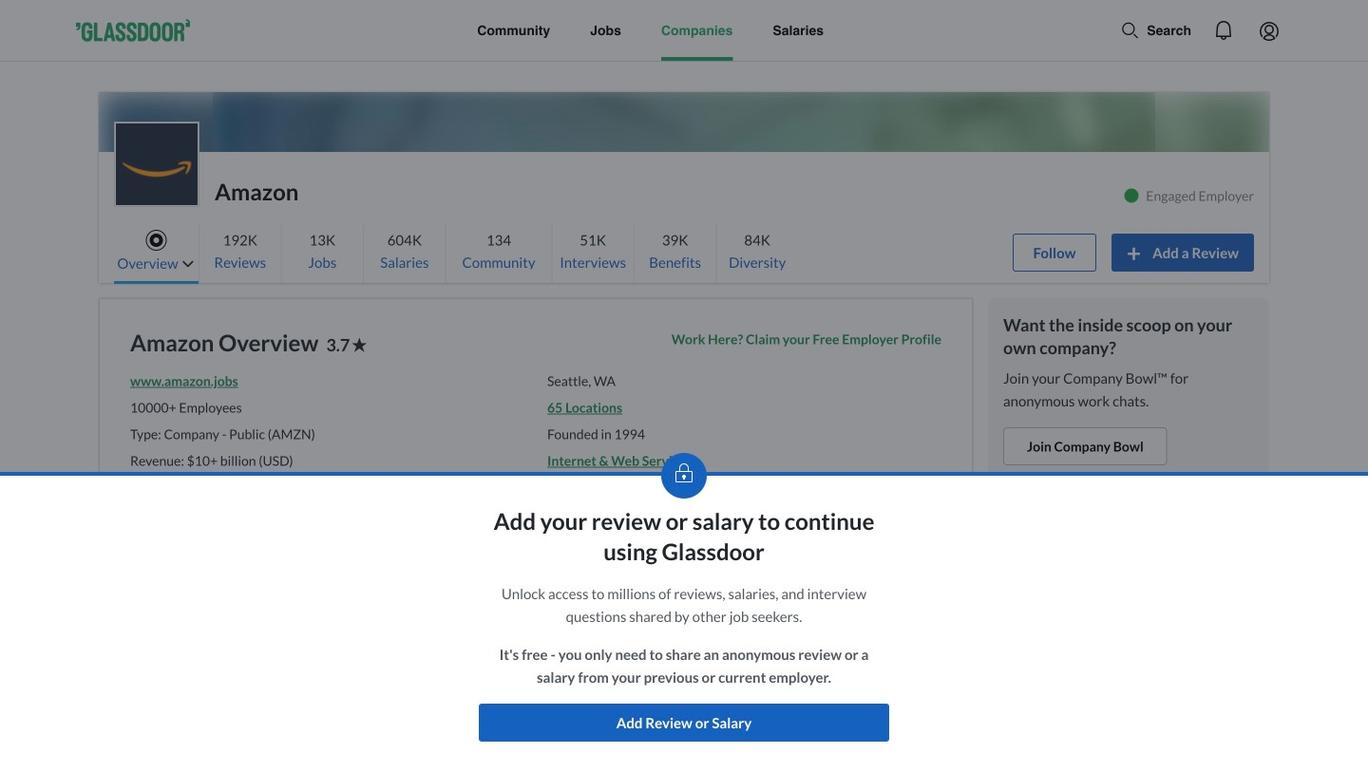 Task type: describe. For each thing, give the bounding box(es) containing it.
whole foods market logo image
[[130, 648, 161, 679]]

audible logo image
[[559, 715, 589, 745]]

logo image
[[115, 123, 199, 206]]

zoox logo image
[[130, 715, 161, 745]]

twitch logo image
[[559, 648, 589, 679]]



Task type: locate. For each thing, give the bounding box(es) containing it.
lottie animation container image
[[401, 0, 474, 56], [401, 0, 474, 56], [1201, 8, 1247, 53], [1201, 8, 1247, 53], [1247, 8, 1293, 53], [1247, 8, 1293, 53]]

lottie animation container image
[[1121, 21, 1140, 40], [1121, 21, 1140, 40]]



Task type: vqa. For each thing, say whether or not it's contained in the screenshot.
first lottie animation container icon from right
yes



